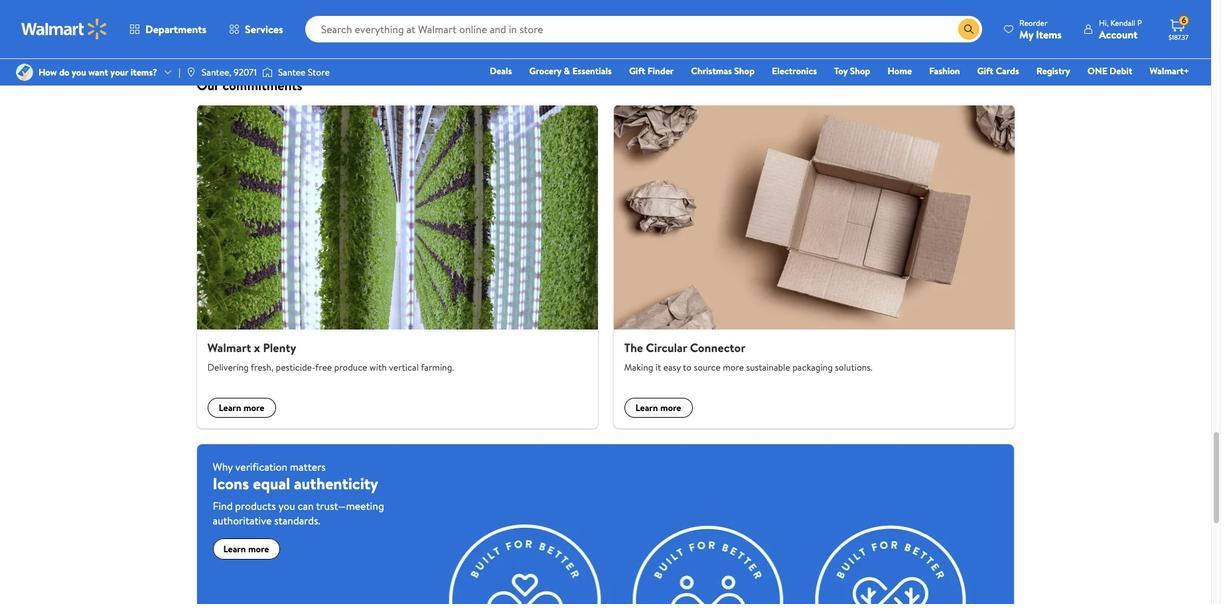 Task type: describe. For each thing, give the bounding box(es) containing it.
kendall
[[1111, 17, 1136, 28]]

farming.
[[421, 361, 454, 374]]

6
[[1182, 15, 1186, 26]]

it
[[656, 361, 661, 374]]

packaging
[[793, 361, 833, 374]]

toy shop
[[834, 64, 870, 78]]

home
[[888, 64, 912, 78]]

walmart
[[207, 340, 251, 356]]

6 $187.37
[[1169, 15, 1189, 42]]

cards
[[996, 64, 1019, 78]]

circular
[[646, 340, 687, 356]]

more inside walmart x plenty list item
[[244, 402, 264, 415]]

deals link
[[484, 64, 518, 78]]

account
[[1099, 27, 1138, 41]]

christmas
[[691, 64, 732, 78]]

store
[[308, 66, 330, 79]]

the circular connector making it easy to source more sustainable packaging solutions.
[[624, 340, 873, 374]]

departments button
[[118, 13, 218, 45]]

electronics
[[772, 64, 817, 78]]

christmas shop
[[691, 64, 755, 78]]

source
[[694, 361, 721, 374]]

the circular connector list item
[[606, 105, 1022, 429]]

find
[[213, 499, 233, 514]]

one debit
[[1088, 64, 1133, 78]]

walmart+ link
[[1144, 64, 1195, 78]]

2 shipping from the left
[[768, 19, 797, 30]]

you inside why verification matters icons equal authenticity find products you can trust—meeting authoritative standards.
[[278, 499, 295, 514]]

products
[[235, 499, 276, 514]]

grocery & essentials link
[[523, 64, 618, 78]]

gift for gift finder
[[629, 64, 645, 78]]

learn more down authoritative
[[223, 543, 269, 556]]

more down easy
[[660, 402, 681, 415]]

toy
[[834, 64, 848, 78]]

finder
[[648, 64, 674, 78]]

reorder my items
[[1019, 17, 1062, 41]]

produce
[[334, 361, 367, 374]]

christmas shop link
[[685, 64, 761, 78]]

 image for how do you want your items?
[[16, 64, 33, 81]]

1 2-day shipping from the left
[[338, 19, 388, 30]]

items?
[[131, 66, 157, 79]]

learn more link
[[213, 539, 280, 560]]

3 2-day shipping from the left
[[883, 19, 933, 30]]

walmart image
[[21, 19, 108, 40]]

sustainable
[[746, 361, 790, 374]]

pesticide-
[[276, 361, 315, 374]]

3 day from the left
[[891, 19, 903, 30]]

grocery
[[529, 64, 562, 78]]

walmart x plenty delivering fresh, pesticide-free produce with vertical farming.
[[207, 340, 454, 374]]

1 pickup from the left
[[338, 0, 361, 12]]

learn down authoritative
[[223, 543, 246, 556]]

hi,
[[1099, 17, 1109, 28]]

authoritative
[[213, 514, 272, 528]]

grocery & essentials
[[529, 64, 612, 78]]

commitments
[[222, 76, 302, 94]]

departments
[[145, 22, 206, 37]]

home link
[[882, 64, 918, 78]]

our commitments
[[197, 76, 302, 94]]

our
[[197, 76, 219, 94]]

92071
[[234, 66, 257, 79]]

electronics link
[[766, 64, 823, 78]]

registry
[[1037, 64, 1070, 78]]

learn for the
[[636, 402, 658, 415]]

with
[[370, 361, 387, 374]]

authenticity
[[294, 473, 378, 495]]

vertical
[[389, 361, 419, 374]]

matters
[[290, 460, 326, 475]]

2 delivery from the left
[[778, 0, 807, 12]]

product group
[[472, 0, 590, 54]]

do
[[59, 66, 69, 79]]

services
[[245, 22, 283, 37]]

the
[[624, 340, 643, 356]]

3 pickup from the left
[[883, 0, 906, 12]]

can
[[298, 499, 314, 514]]

 image for santee, 92071
[[186, 67, 196, 78]]

want
[[88, 66, 108, 79]]

1 day from the left
[[346, 19, 357, 30]]

gift finder
[[629, 64, 674, 78]]



Task type: locate. For each thing, give the bounding box(es) containing it.
Search search field
[[305, 16, 982, 42]]

0 horizontal spatial gift
[[629, 64, 645, 78]]

gift
[[629, 64, 645, 78], [977, 64, 994, 78]]

search icon image
[[964, 24, 974, 35]]

why
[[213, 460, 233, 475]]

p
[[1138, 17, 1142, 28]]

to
[[683, 361, 692, 374]]

1 horizontal spatial 2-day shipping
[[747, 19, 797, 30]]

2 day from the left
[[754, 19, 766, 30]]

equal
[[253, 473, 290, 495]]

0 horizontal spatial shipping
[[359, 19, 388, 30]]

1 gift from the left
[[629, 64, 645, 78]]

1 delivery from the left
[[369, 0, 398, 12]]

registry link
[[1031, 64, 1076, 78]]

1 horizontal spatial  image
[[186, 67, 196, 78]]

how do you want your items?
[[38, 66, 157, 79]]

0 horizontal spatial 2-
[[338, 19, 346, 30]]

2 horizontal spatial delivery
[[914, 0, 943, 12]]

2-
[[338, 19, 346, 30], [747, 19, 754, 30], [883, 19, 891, 30]]

 image right |
[[186, 67, 196, 78]]

easy
[[663, 361, 681, 374]]

hi, kendall p account
[[1099, 17, 1142, 41]]

learn for walmart
[[219, 402, 241, 415]]

2 2-day shipping from the left
[[747, 19, 797, 30]]

toy shop link
[[828, 64, 876, 78]]

delivery
[[369, 0, 398, 12], [778, 0, 807, 12], [914, 0, 943, 12]]

shop right christmas
[[734, 64, 755, 78]]

list
[[189, 105, 1022, 429]]

standards.
[[274, 514, 320, 528]]

 image
[[262, 66, 273, 79]]

shop for christmas shop
[[734, 64, 755, 78]]

one
[[1088, 64, 1108, 78]]

2 horizontal spatial shipping
[[904, 19, 933, 30]]

santee,
[[202, 66, 231, 79]]

shipping
[[359, 19, 388, 30], [768, 19, 797, 30], [904, 19, 933, 30]]

learn more down it
[[636, 402, 681, 415]]

santee
[[278, 66, 306, 79]]

day
[[346, 19, 357, 30], [754, 19, 766, 30], [891, 19, 903, 30]]

2 horizontal spatial pickup
[[883, 0, 906, 12]]

learn more
[[219, 402, 264, 415], [636, 402, 681, 415], [223, 543, 269, 556]]

1 horizontal spatial shop
[[850, 64, 870, 78]]

1 shop from the left
[[734, 64, 755, 78]]

gift cards link
[[971, 64, 1025, 78]]

shop
[[734, 64, 755, 78], [850, 64, 870, 78]]

more down connector
[[723, 361, 744, 374]]

1 horizontal spatial shipping
[[768, 19, 797, 30]]

0 horizontal spatial shop
[[734, 64, 755, 78]]

you right the do
[[72, 66, 86, 79]]

x
[[254, 340, 260, 356]]

1 horizontal spatial 2-
[[747, 19, 754, 30]]

$187.37
[[1169, 33, 1189, 42]]

learn more down 'delivering' in the bottom left of the page
[[219, 402, 264, 415]]

gift finder link
[[623, 64, 680, 78]]

learn inside walmart x plenty list item
[[219, 402, 241, 415]]

reorder
[[1019, 17, 1048, 28]]

connector
[[690, 340, 746, 356]]

2 horizontal spatial 2-day shipping
[[883, 19, 933, 30]]

gift left cards
[[977, 64, 994, 78]]

more inside 'the circular connector making it easy to source more sustainable packaging solutions.'
[[723, 361, 744, 374]]

1 horizontal spatial gift
[[977, 64, 994, 78]]

free
[[315, 361, 332, 374]]

1 horizontal spatial pickup
[[747, 0, 770, 12]]

santee store
[[278, 66, 330, 79]]

1 horizontal spatial you
[[278, 499, 295, 514]]

more
[[723, 361, 744, 374], [244, 402, 264, 415], [660, 402, 681, 415], [248, 543, 269, 556]]

3 shipping from the left
[[904, 19, 933, 30]]

list containing walmart x plenty
[[189, 105, 1022, 429]]

0 horizontal spatial  image
[[16, 64, 33, 81]]

delivering
[[207, 361, 249, 374]]

verification
[[235, 460, 287, 475]]

2 shop from the left
[[850, 64, 870, 78]]

learn down 'delivering' in the bottom left of the page
[[219, 402, 241, 415]]

making
[[624, 361, 653, 374]]

deals
[[490, 64, 512, 78]]

 image left how
[[16, 64, 33, 81]]

2 horizontal spatial day
[[891, 19, 903, 30]]

icons
[[213, 473, 249, 495]]

|
[[179, 66, 180, 79]]

0 vertical spatial you
[[72, 66, 86, 79]]

fashion
[[929, 64, 960, 78]]

1 shipping from the left
[[359, 19, 388, 30]]

pickup
[[338, 0, 361, 12], [747, 0, 770, 12], [883, 0, 906, 12]]

more down fresh,
[[244, 402, 264, 415]]

2 2- from the left
[[747, 19, 754, 30]]

learn more for circular
[[636, 402, 681, 415]]

0 horizontal spatial pickup
[[338, 0, 361, 12]]

0 horizontal spatial day
[[346, 19, 357, 30]]

one debit link
[[1082, 64, 1138, 78]]

gift left finder
[[629, 64, 645, 78]]

0 horizontal spatial you
[[72, 66, 86, 79]]

walmart+
[[1150, 64, 1189, 78]]

1 horizontal spatial day
[[754, 19, 766, 30]]

gift cards
[[977, 64, 1019, 78]]

learn
[[219, 402, 241, 415], [636, 402, 658, 415], [223, 543, 246, 556]]

items
[[1036, 27, 1062, 41]]

debit
[[1110, 64, 1133, 78]]

2 horizontal spatial 2-
[[883, 19, 891, 30]]

fashion link
[[923, 64, 966, 78]]

learn inside the circular connector 'list item'
[[636, 402, 658, 415]]

2-day shipping
[[338, 19, 388, 30], [747, 19, 797, 30], [883, 19, 933, 30]]

 image
[[16, 64, 33, 81], [186, 67, 196, 78]]

shop right toy
[[850, 64, 870, 78]]

3 delivery from the left
[[914, 0, 943, 12]]

how
[[38, 66, 57, 79]]

you
[[72, 66, 86, 79], [278, 499, 295, 514]]

2 pickup from the left
[[747, 0, 770, 12]]

walmart x plenty list item
[[189, 105, 606, 429]]

learn more for x
[[219, 402, 264, 415]]

your
[[110, 66, 128, 79]]

santee, 92071
[[202, 66, 257, 79]]

Walmart Site-Wide search field
[[305, 16, 982, 42]]

0 horizontal spatial delivery
[[369, 0, 398, 12]]

1 horizontal spatial delivery
[[778, 0, 807, 12]]

trust—meeting
[[316, 499, 384, 514]]

fresh,
[[251, 361, 274, 374]]

my
[[1019, 27, 1034, 41]]

shop for toy shop
[[850, 64, 870, 78]]

1 2- from the left
[[338, 19, 346, 30]]

1 vertical spatial you
[[278, 499, 295, 514]]

you left can
[[278, 499, 295, 514]]

essentials
[[572, 64, 612, 78]]

3 2- from the left
[[883, 19, 891, 30]]

2 gift from the left
[[977, 64, 994, 78]]

learn down making
[[636, 402, 658, 415]]

plenty
[[263, 340, 296, 356]]

solutions.
[[835, 361, 873, 374]]

&
[[564, 64, 570, 78]]

more down authoritative
[[248, 543, 269, 556]]

why verification matters icons equal authenticity find products you can trust—meeting authoritative standards.
[[213, 460, 384, 528]]

services button
[[218, 13, 294, 45]]

0 horizontal spatial 2-day shipping
[[338, 19, 388, 30]]

gift for gift cards
[[977, 64, 994, 78]]

learn more inside the circular connector 'list item'
[[636, 402, 681, 415]]

learn more inside walmart x plenty list item
[[219, 402, 264, 415]]



Task type: vqa. For each thing, say whether or not it's contained in the screenshot.
left trial?
no



